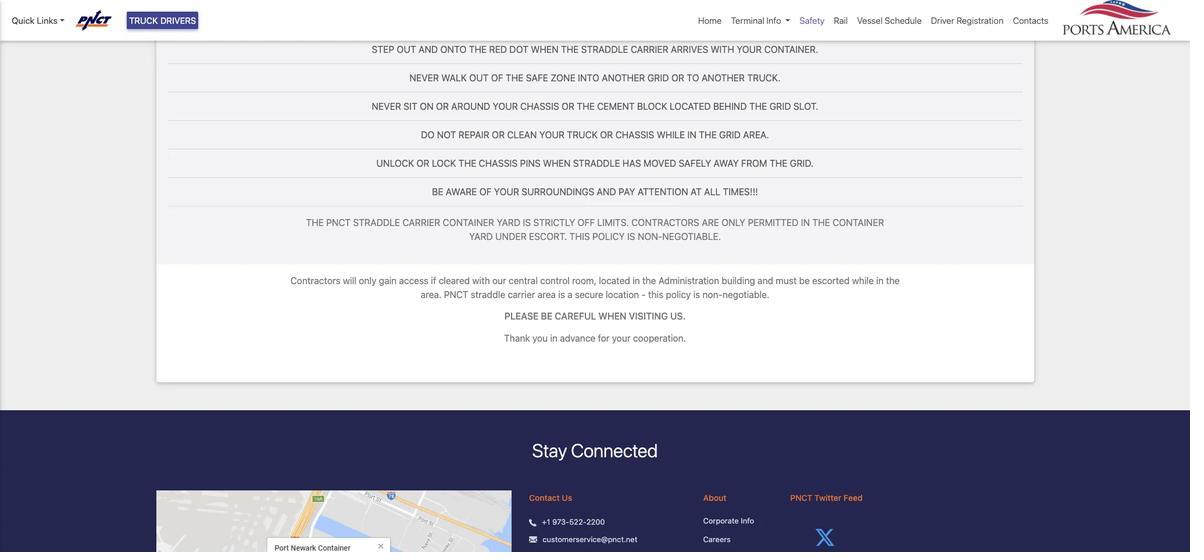Task type: describe. For each thing, give the bounding box(es) containing it.
never for never sit on or around your chassis or the cement block located behind the grid slot.
[[372, 101, 401, 112]]

quick links link
[[12, 14, 64, 27]]

safe
[[526, 73, 549, 83]]

is up the under at the left
[[523, 217, 531, 228]]

1 another from the left
[[602, 73, 645, 83]]

area
[[538, 290, 556, 300]]

clean
[[507, 130, 537, 140]]

located
[[599, 276, 631, 286]]

the left red
[[469, 44, 487, 55]]

2200
[[587, 518, 605, 527]]

2 container from the left
[[833, 217, 885, 228]]

connected
[[571, 440, 658, 462]]

twitter
[[815, 493, 842, 503]]

your up the under at the left
[[494, 187, 519, 197]]

1 vertical spatial yard
[[469, 231, 493, 242]]

corporate info link
[[704, 516, 773, 527]]

973-
[[553, 518, 570, 527]]

strictly
[[534, 217, 575, 228]]

contractors will only gain access if cleared with our central control room, located in the administration building and must be escorted while in the area. pnct straddle carrier area is a secure location - this policy is non-negotiable.
[[291, 276, 900, 300]]

0 vertical spatial out
[[397, 44, 416, 55]]

is left a
[[559, 290, 565, 300]]

step out and onto the red dot when the straddle carrier arrives with your container.
[[372, 44, 819, 55]]

2 vertical spatial chassis
[[479, 158, 518, 169]]

from
[[742, 158, 768, 169]]

carrier
[[403, 217, 441, 228]]

1 vertical spatial of
[[480, 187, 492, 197]]

non- inside the pnct straddle carrier container yard is strictly off limits.  contractors are only permitted in the container yard under escort.  this policy is non-negotiable.
[[638, 231, 663, 242]]

0 horizontal spatial be
[[432, 187, 444, 197]]

sit
[[404, 101, 418, 112]]

truck
[[129, 15, 158, 26]]

schedule
[[885, 15, 922, 26]]

around
[[452, 101, 491, 112]]

carrier for when
[[631, 44, 669, 55]]

feed
[[844, 493, 863, 503]]

for
[[598, 333, 610, 344]]

with for remain inside your truck at all times until the straddle carrier arrives with your container.
[[726, 16, 750, 26]]

escorted
[[813, 276, 850, 286]]

be aware of your surroundings and pay attention at all times!!!
[[432, 187, 758, 197]]

1 vertical spatial chassis
[[616, 130, 655, 140]]

truck.
[[748, 73, 781, 83]]

1 horizontal spatial grid
[[720, 130, 741, 140]]

driver registration link
[[927, 9, 1009, 32]]

in right you
[[550, 333, 558, 344]]

you
[[533, 333, 548, 344]]

contractors inside contractors will only gain access if cleared with our central control room, located in the administration building and must be escorted while in the area. pnct straddle carrier area is a secure location - this policy is non-negotiable.
[[291, 276, 341, 286]]

terminal info link
[[727, 9, 795, 32]]

pnct inside contractors will only gain access if cleared with our central control room, located in the administration building and must be escorted while in the area. pnct straddle carrier area is a secure location - this policy is non-negotiable.
[[444, 290, 469, 300]]

0 horizontal spatial and
[[419, 44, 438, 55]]

the right the behind
[[750, 101, 768, 112]]

customerservice@pnct.net
[[543, 535, 638, 544]]

are
[[702, 217, 720, 228]]

the right in
[[699, 130, 717, 140]]

0 vertical spatial of
[[491, 73, 504, 83]]

carrier
[[508, 290, 535, 300]]

cement
[[597, 101, 635, 112]]

terminal info
[[731, 15, 782, 26]]

in
[[688, 130, 697, 140]]

zone
[[551, 73, 576, 83]]

located
[[670, 101, 711, 112]]

+1 973-522-2200 link
[[542, 517, 605, 529]]

info for corporate info
[[741, 517, 755, 526]]

control
[[541, 276, 570, 286]]

2 another from the left
[[702, 73, 745, 83]]

permitted
[[748, 217, 799, 228]]

container. for remain inside your truck at all times until the straddle carrier arrives with your container.
[[780, 16, 834, 26]]

contact us
[[529, 493, 572, 503]]

straddle for when
[[582, 44, 629, 55]]

be
[[800, 276, 810, 286]]

block
[[637, 101, 668, 112]]

pins
[[520, 158, 541, 169]]

or down the cement
[[600, 130, 613, 140]]

corporate info
[[704, 517, 755, 526]]

never walk out of the safe zone into another grid or to another truck.
[[410, 73, 781, 83]]

has
[[623, 158, 641, 169]]

unlock
[[377, 158, 414, 169]]

under
[[496, 231, 527, 242]]

away
[[714, 158, 739, 169]]

arrives for remain inside your truck at all times until the straddle carrier arrives with your container.
[[686, 16, 724, 26]]

with for step out and onto the red dot when the straddle carrier arrives with your container.
[[711, 44, 735, 55]]

corporate
[[704, 517, 739, 526]]

the up zone on the top left of page
[[561, 44, 579, 55]]

us
[[562, 493, 572, 503]]

will
[[343, 276, 357, 286]]

is down administration
[[694, 290, 701, 300]]

policy inside contractors will only gain access if cleared with our central control room, located in the administration building and must be escorted while in the area. pnct straddle carrier area is a secure location - this policy is non-negotiable.
[[666, 290, 691, 300]]

us.
[[671, 311, 686, 322]]

1 vertical spatial out
[[470, 73, 489, 83]]

careers link
[[704, 534, 773, 546]]

area.
[[744, 130, 770, 140]]

1 horizontal spatial and
[[597, 187, 617, 197]]

1 vertical spatial be
[[541, 311, 553, 322]]

thank you in advance for your cooperation.
[[504, 333, 686, 344]]

or left "to"
[[672, 73, 685, 83]]

the left safe
[[506, 73, 524, 83]]

only inside contractors will only gain access if cleared with our central control room, located in the administration building and must be escorted while in the area. pnct straddle carrier area is a secure location - this policy is non-negotiable.
[[359, 276, 377, 286]]

contacts
[[1014, 15, 1049, 26]]

dot
[[510, 44, 529, 55]]

registration
[[957, 15, 1004, 26]]

your
[[612, 333, 631, 344]]

or left 'clean'
[[492, 130, 505, 140]]

while
[[853, 276, 874, 286]]

contacts link
[[1009, 9, 1054, 32]]

limits.
[[598, 217, 629, 228]]

truck drivers link
[[127, 12, 199, 29]]

your down terminal
[[737, 44, 762, 55]]

0 horizontal spatial the
[[643, 276, 656, 286]]

our
[[493, 276, 507, 286]]

contractors inside the pnct straddle carrier container yard is strictly off limits.  contractors are only permitted in the container yard under escort.  this policy is non-negotiable.
[[632, 217, 700, 228]]

truck drivers
[[129, 15, 196, 26]]

info for terminal info
[[767, 15, 782, 26]]

safety link
[[795, 9, 830, 32]]

walk
[[442, 73, 467, 83]]

repair
[[459, 130, 490, 140]]

the right lock on the left top of the page
[[459, 158, 477, 169]]

carrier for until
[[646, 16, 684, 26]]

this
[[649, 290, 664, 300]]

arrives for step out and onto the red dot when the straddle carrier arrives with your container.
[[671, 44, 709, 55]]

+1 973-522-2200
[[542, 518, 605, 527]]

vessel schedule
[[858, 15, 922, 26]]



Task type: vqa. For each thing, say whether or not it's contained in the screenshot.
CHASSIS to the middle
yes



Task type: locate. For each thing, give the bounding box(es) containing it.
and left "pay"
[[597, 187, 617, 197]]

1 vertical spatial straddle
[[582, 44, 629, 55]]

0 vertical spatial policy
[[593, 231, 625, 242]]

stay connected
[[533, 440, 658, 462]]

when right "pins"
[[543, 158, 571, 169]]

straddle for until
[[597, 16, 644, 26]]

1 vertical spatial contractors
[[291, 276, 341, 286]]

policy down limits.
[[593, 231, 625, 242]]

behind
[[714, 101, 747, 112]]

0 horizontal spatial only
[[359, 276, 377, 286]]

building
[[722, 276, 756, 286]]

0 vertical spatial container.
[[780, 16, 834, 26]]

truck up onto
[[453, 16, 483, 26]]

quick links
[[12, 15, 58, 26]]

central
[[509, 276, 538, 286]]

0 horizontal spatial never
[[372, 101, 401, 112]]

1 horizontal spatial container
[[833, 217, 885, 228]]

container. left rail
[[780, 16, 834, 26]]

another
[[602, 73, 645, 83], [702, 73, 745, 83]]

vessel schedule link
[[853, 9, 927, 32]]

arrives up "to"
[[671, 44, 709, 55]]

1 horizontal spatial chassis
[[521, 101, 559, 112]]

non-
[[638, 231, 663, 242], [703, 290, 723, 300]]

0 horizontal spatial grid
[[648, 73, 669, 83]]

info right terminal
[[767, 15, 782, 26]]

in right while
[[877, 276, 884, 286]]

1 horizontal spatial negotiable.
[[723, 290, 770, 300]]

your right inside
[[425, 16, 450, 26]]

1 horizontal spatial at
[[691, 187, 702, 197]]

only inside the pnct straddle carrier container yard is strictly off limits.  contractors are only permitted in the container yard under escort.  this policy is non-negotiable.
[[722, 217, 746, 228]]

0 horizontal spatial all
[[499, 16, 516, 26]]

0 horizontal spatial policy
[[593, 231, 625, 242]]

in up location
[[633, 276, 640, 286]]

your right 'clean'
[[540, 130, 565, 140]]

the right permitted
[[813, 217, 831, 228]]

rail
[[834, 15, 848, 26]]

yard
[[497, 217, 521, 228], [469, 231, 493, 242]]

0 vertical spatial carrier
[[646, 16, 684, 26]]

moved
[[644, 158, 677, 169]]

at
[[486, 16, 497, 26], [691, 187, 702, 197]]

0 horizontal spatial info
[[741, 517, 755, 526]]

the right while
[[887, 276, 900, 286]]

0 vertical spatial pnct
[[326, 217, 351, 228]]

2 vertical spatial pnct
[[791, 493, 813, 503]]

at up red
[[486, 16, 497, 26]]

the
[[813, 217, 831, 228], [643, 276, 656, 286], [887, 276, 900, 286]]

the left grid.
[[770, 158, 788, 169]]

0 horizontal spatial at
[[486, 16, 497, 26]]

info up careers "link"
[[741, 517, 755, 526]]

the up -
[[643, 276, 656, 286]]

all left times!!!
[[705, 187, 721, 197]]

the
[[576, 16, 594, 26], [469, 44, 487, 55], [561, 44, 579, 55], [506, 73, 524, 83], [577, 101, 595, 112], [750, 101, 768, 112], [699, 130, 717, 140], [459, 158, 477, 169], [770, 158, 788, 169]]

1 horizontal spatial non-
[[703, 290, 723, 300]]

pnct inside the pnct straddle carrier container yard is strictly off limits.  contractors are only permitted in the container yard under escort.  this policy is non-negotiable.
[[326, 217, 351, 228]]

1 vertical spatial arrives
[[671, 44, 709, 55]]

times
[[518, 16, 545, 26]]

stay
[[533, 440, 567, 462]]

off
[[578, 217, 595, 228]]

grid
[[648, 73, 669, 83], [770, 101, 792, 112], [720, 130, 741, 140]]

chassis down safe
[[521, 101, 559, 112]]

negotiable.
[[663, 231, 721, 242], [723, 290, 770, 300]]

1 vertical spatial container.
[[765, 44, 819, 55]]

1 horizontal spatial yard
[[497, 217, 521, 228]]

0 vertical spatial never
[[410, 73, 439, 83]]

straddle down remain inside your truck at all times until the straddle carrier arrives with your container.
[[582, 44, 629, 55]]

0 horizontal spatial out
[[397, 44, 416, 55]]

contact
[[529, 493, 560, 503]]

in inside the pnct straddle carrier container yard is strictly off limits.  contractors are only permitted in the container yard under escort.  this policy is non-negotiable.
[[801, 217, 810, 228]]

in right permitted
[[801, 217, 810, 228]]

only right will
[[359, 276, 377, 286]]

2 vertical spatial when
[[599, 311, 627, 322]]

1 vertical spatial only
[[359, 276, 377, 286]]

522-
[[570, 518, 587, 527]]

policy inside the pnct straddle carrier container yard is strictly off limits.  contractors are only permitted in the container yard under escort.  this policy is non-negotiable.
[[593, 231, 625, 242]]

with
[[726, 16, 750, 26], [711, 44, 735, 55]]

0 horizontal spatial contractors
[[291, 276, 341, 286]]

1 vertical spatial policy
[[666, 290, 691, 300]]

your left safety link
[[752, 16, 777, 26]]

1 horizontal spatial only
[[722, 217, 746, 228]]

of right aware at the top
[[480, 187, 492, 197]]

access
[[399, 276, 429, 286]]

with right home
[[726, 16, 750, 26]]

yard up the under at the left
[[497, 217, 521, 228]]

never up on
[[410, 73, 439, 83]]

on
[[420, 101, 434, 112]]

1 horizontal spatial another
[[702, 73, 745, 83]]

attention
[[638, 187, 689, 197]]

1 vertical spatial carrier
[[631, 44, 669, 55]]

0 vertical spatial with
[[726, 16, 750, 26]]

straddle down do not repair or clean your truck or chassis while in the grid area.
[[573, 158, 620, 169]]

0 vertical spatial non-
[[638, 231, 663, 242]]

1 horizontal spatial never
[[410, 73, 439, 83]]

times!!!
[[723, 187, 758, 197]]

administration
[[659, 276, 720, 286]]

1 horizontal spatial policy
[[666, 290, 691, 300]]

with down home link
[[711, 44, 735, 55]]

1 vertical spatial info
[[741, 517, 755, 526]]

container. for step out and onto the red dot when the straddle carrier arrives with your container.
[[765, 44, 819, 55]]

negotiable. down the building
[[723, 290, 770, 300]]

1 vertical spatial at
[[691, 187, 702, 197]]

straddle up step out and onto the red dot when the straddle carrier arrives with your container.
[[597, 16, 644, 26]]

+1
[[542, 518, 551, 527]]

grid left slot.
[[770, 101, 792, 112]]

cleared
[[439, 276, 470, 286]]

safety
[[800, 15, 825, 26]]

negotiable. inside the pnct straddle carrier container yard is strictly off limits.  contractors are only permitted in the container yard under escort.  this policy is non-negotiable.
[[663, 231, 721, 242]]

and
[[758, 276, 774, 286]]

0 vertical spatial arrives
[[686, 16, 724, 26]]

the
[[306, 217, 324, 228]]

drivers
[[160, 15, 196, 26]]

the inside the pnct straddle carrier container yard is strictly off limits.  contractors are only permitted in the container yard under escort.  this policy is non-negotiable.
[[813, 217, 831, 228]]

links
[[37, 15, 58, 26]]

is down limits.
[[628, 231, 636, 242]]

customerservice@pnct.net link
[[543, 534, 638, 546]]

non- down attention
[[638, 231, 663, 242]]

container. down safety link
[[765, 44, 819, 55]]

1 horizontal spatial contractors
[[632, 217, 700, 228]]

contractors down attention
[[632, 217, 700, 228]]

0 vertical spatial be
[[432, 187, 444, 197]]

0 vertical spatial negotiable.
[[663, 231, 721, 242]]

be down area on the left
[[541, 311, 553, 322]]

carrier left home link
[[646, 16, 684, 26]]

2 horizontal spatial grid
[[770, 101, 792, 112]]

1 vertical spatial never
[[372, 101, 401, 112]]

0 horizontal spatial pnct
[[326, 217, 351, 228]]

1 horizontal spatial info
[[767, 15, 782, 26]]

0 horizontal spatial chassis
[[479, 158, 518, 169]]

at down safely
[[691, 187, 702, 197]]

1 vertical spatial all
[[705, 187, 721, 197]]

0 vertical spatial contractors
[[632, 217, 700, 228]]

or
[[672, 73, 685, 83], [436, 101, 449, 112], [562, 101, 575, 112], [492, 130, 505, 140], [600, 130, 613, 140], [417, 158, 430, 169]]

arrives
[[686, 16, 724, 26], [671, 44, 709, 55]]

truck up unlock or lock the chassis pins when straddle  has moved safely away from the grid.
[[567, 130, 598, 140]]

non- inside contractors will only gain access if cleared with our central control room, located in the administration building and must be escorted while in the area. pnct straddle carrier area is a secure location - this policy is non-negotiable.
[[703, 290, 723, 300]]

2 horizontal spatial the
[[887, 276, 900, 286]]

-
[[642, 290, 646, 300]]

0 horizontal spatial container
[[443, 217, 495, 228]]

0 vertical spatial truck
[[453, 16, 483, 26]]

0 vertical spatial only
[[722, 217, 746, 228]]

when down location
[[599, 311, 627, 322]]

room,
[[572, 276, 597, 286]]

please be careful when visiting us.
[[505, 311, 686, 322]]

0 vertical spatial chassis
[[521, 101, 559, 112]]

0 horizontal spatial yard
[[469, 231, 493, 242]]

1 horizontal spatial the
[[813, 217, 831, 228]]

remain
[[357, 16, 391, 26]]

1 horizontal spatial out
[[470, 73, 489, 83]]

or left lock on the left top of the page
[[417, 158, 430, 169]]

the down into at the top
[[577, 101, 595, 112]]

0 vertical spatial grid
[[648, 73, 669, 83]]

red
[[489, 44, 507, 55]]

be
[[432, 187, 444, 197], [541, 311, 553, 322]]

container.
[[780, 16, 834, 26], [765, 44, 819, 55]]

1 container from the left
[[443, 217, 495, 228]]

when
[[531, 44, 559, 55], [543, 158, 571, 169], [599, 311, 627, 322]]

2 vertical spatial grid
[[720, 130, 741, 140]]

0 vertical spatial and
[[419, 44, 438, 55]]

and left onto
[[419, 44, 438, 55]]

advance
[[560, 333, 596, 344]]

if
[[431, 276, 437, 286]]

grid up block
[[648, 73, 669, 83]]

0 vertical spatial straddle
[[597, 16, 644, 26]]

0 vertical spatial when
[[531, 44, 559, 55]]

1 vertical spatial and
[[597, 187, 617, 197]]

1 horizontal spatial be
[[541, 311, 553, 322]]

the right until
[[576, 16, 594, 26]]

grid left area.
[[720, 130, 741, 140]]

1 vertical spatial truck
[[567, 130, 598, 140]]

another up the behind
[[702, 73, 745, 83]]

grid.
[[790, 158, 814, 169]]

careers
[[704, 535, 731, 544]]

2 horizontal spatial chassis
[[616, 130, 655, 140]]

pnct left twitter
[[791, 493, 813, 503]]

never for never walk out of the safe zone into another grid or to another truck.
[[410, 73, 439, 83]]

0 vertical spatial info
[[767, 15, 782, 26]]

1 vertical spatial grid
[[770, 101, 792, 112]]

safely
[[679, 158, 712, 169]]

onto
[[441, 44, 467, 55]]

about
[[704, 493, 727, 503]]

surroundings
[[522, 187, 595, 197]]

0 horizontal spatial negotiable.
[[663, 231, 721, 242]]

pnct right the
[[326, 217, 351, 228]]

0 horizontal spatial non-
[[638, 231, 663, 242]]

or down zone on the top left of page
[[562, 101, 575, 112]]

out right walk
[[470, 73, 489, 83]]

1 vertical spatial with
[[711, 44, 735, 55]]

pay
[[619, 187, 636, 197]]

0 vertical spatial at
[[486, 16, 497, 26]]

1 horizontal spatial truck
[[567, 130, 598, 140]]

never left sit
[[372, 101, 401, 112]]

out right step
[[397, 44, 416, 55]]

negotiable. inside contractors will only gain access if cleared with our central control room, located in the administration building and must be escorted while in the area. pnct straddle carrier area is a secure location - this policy is non-negotiable.
[[723, 290, 770, 300]]

0 horizontal spatial another
[[602, 73, 645, 83]]

home
[[699, 15, 722, 26]]

inside
[[394, 16, 423, 26]]

arrives left terminal
[[686, 16, 724, 26]]

carrier up block
[[631, 44, 669, 55]]

when right the dot
[[531, 44, 559, 55]]

never
[[410, 73, 439, 83], [372, 101, 401, 112]]

vessel
[[858, 15, 883, 26]]

into
[[578, 73, 600, 83]]

policy down administration
[[666, 290, 691, 300]]

with
[[473, 276, 490, 286]]

pnct down cleared
[[444, 290, 469, 300]]

1 vertical spatial pnct
[[444, 290, 469, 300]]

straddle
[[471, 290, 506, 300]]

carrier
[[646, 16, 684, 26], [631, 44, 669, 55]]

1 vertical spatial non-
[[703, 290, 723, 300]]

1 horizontal spatial all
[[705, 187, 721, 197]]

your up 'clean'
[[493, 101, 518, 112]]

visiting
[[629, 311, 668, 322]]

chassis up has
[[616, 130, 655, 140]]

unlock or lock the chassis pins when straddle  has moved safely away from the grid.
[[377, 158, 814, 169]]

rail link
[[830, 9, 853, 32]]

only
[[722, 217, 746, 228], [359, 276, 377, 286]]

yard left the under at the left
[[469, 231, 493, 242]]

2 vertical spatial straddle
[[573, 158, 620, 169]]

all left times
[[499, 16, 516, 26]]

another up the cement
[[602, 73, 645, 83]]

aware
[[446, 187, 477, 197]]

and
[[419, 44, 438, 55], [597, 187, 617, 197]]

or right on
[[436, 101, 449, 112]]

slot.
[[794, 101, 819, 112]]

location
[[606, 290, 639, 300]]

1 horizontal spatial pnct
[[444, 290, 469, 300]]

gain
[[379, 276, 397, 286]]

of down red
[[491, 73, 504, 83]]

secure
[[575, 290, 604, 300]]

1 vertical spatial when
[[543, 158, 571, 169]]

non- down administration
[[703, 290, 723, 300]]

be left aware at the top
[[432, 187, 444, 197]]

1 vertical spatial negotiable.
[[723, 290, 770, 300]]

2 horizontal spatial pnct
[[791, 493, 813, 503]]

negotiable. down are
[[663, 231, 721, 242]]

0 vertical spatial all
[[499, 16, 516, 26]]

contractors left will
[[291, 276, 341, 286]]

thank
[[504, 333, 530, 344]]

0 horizontal spatial truck
[[453, 16, 483, 26]]

only right are
[[722, 217, 746, 228]]

lock
[[432, 158, 456, 169]]

0 vertical spatial yard
[[497, 217, 521, 228]]

chassis left "pins"
[[479, 158, 518, 169]]



